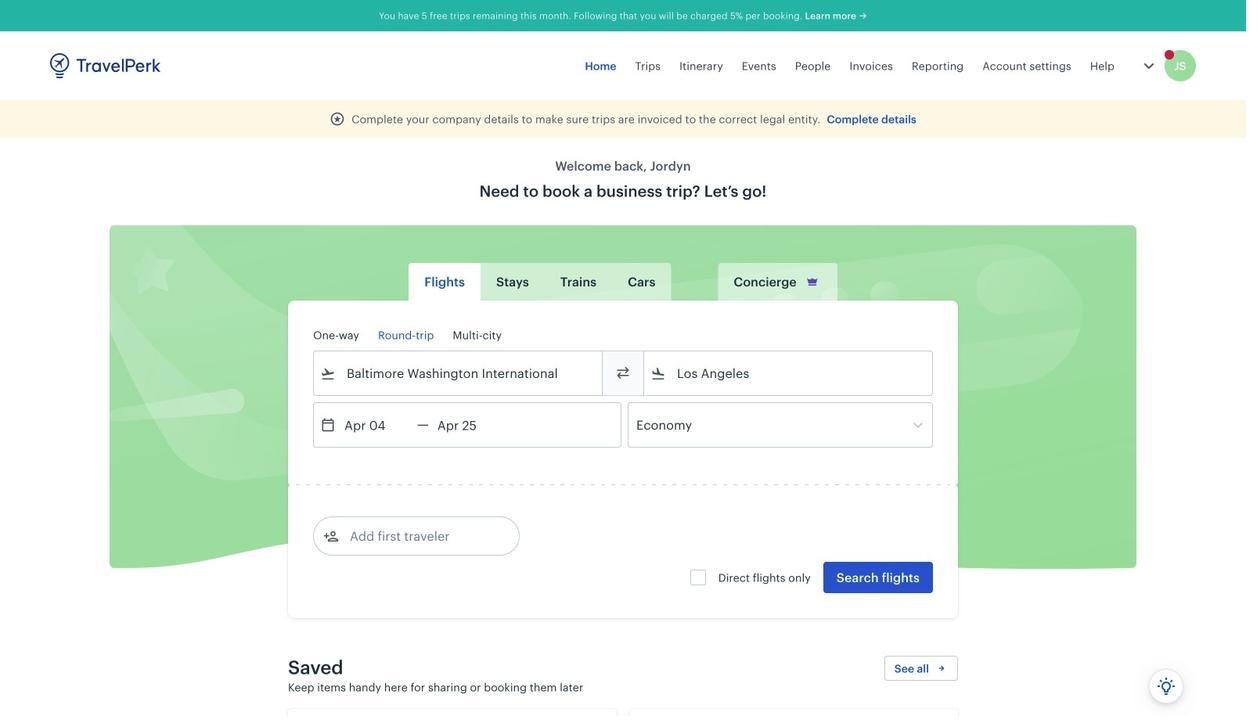 Task type: vqa. For each thing, say whether or not it's contained in the screenshot.
'Depart' text field
yes



Task type: locate. For each thing, give the bounding box(es) containing it.
Return text field
[[429, 403, 511, 447]]

From search field
[[336, 361, 582, 386]]

Depart text field
[[336, 403, 417, 447]]



Task type: describe. For each thing, give the bounding box(es) containing it.
Add first traveler search field
[[339, 524, 502, 549]]

To search field
[[667, 361, 913, 386]]



